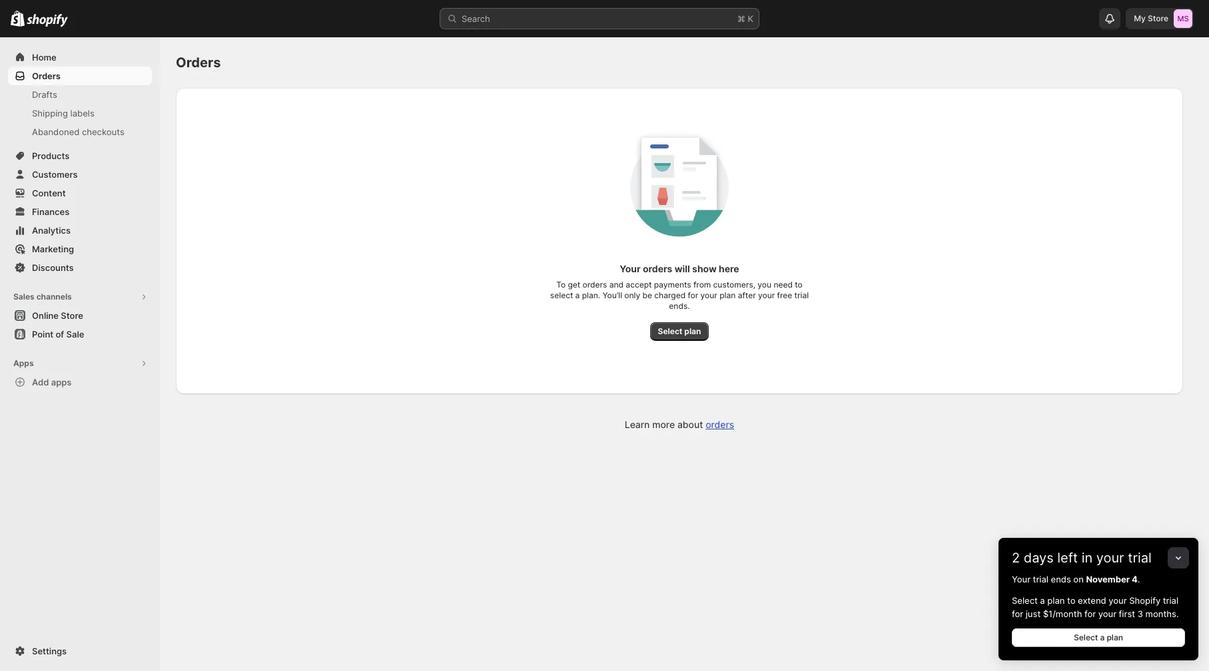 Task type: describe. For each thing, give the bounding box(es) containing it.
0 horizontal spatial orders
[[583, 280, 607, 290]]

of
[[56, 329, 64, 340]]

finances link
[[8, 203, 152, 221]]

0 horizontal spatial orders
[[32, 71, 61, 81]]

content
[[32, 188, 66, 199]]

finances
[[32, 207, 69, 217]]

abandoned checkouts
[[32, 127, 124, 137]]

customers
[[32, 169, 78, 180]]

1 horizontal spatial shopify image
[[27, 14, 68, 27]]

charged
[[655, 291, 686, 301]]

ends
[[1051, 574, 1071, 585]]

select
[[550, 291, 573, 301]]

point of sale button
[[0, 325, 160, 344]]

settings
[[32, 646, 67, 657]]

your trial ends on november 4 .
[[1012, 574, 1141, 585]]

analytics
[[32, 225, 71, 236]]

1 horizontal spatial orders
[[176, 55, 221, 71]]

will
[[675, 263, 690, 275]]

sale
[[66, 329, 84, 340]]

payments
[[654, 280, 691, 290]]

abandoned
[[32, 127, 80, 137]]

add apps button
[[8, 373, 152, 392]]

and
[[610, 280, 624, 290]]

marketing link
[[8, 240, 152, 259]]

abandoned checkouts link
[[8, 123, 152, 141]]

plan inside select a plan to extend your shopify trial for just $1/month for your first 3 months.
[[1048, 596, 1065, 606]]

a for select a plan to extend your shopify trial for just $1/month for your first 3 months.
[[1040, 596, 1045, 606]]

orders link
[[8, 67, 152, 85]]

online store
[[32, 311, 83, 321]]

products link
[[8, 147, 152, 165]]

plan inside your orders will show here to get orders and accept payments from customers, you need to select a plan. you'll only be charged for your plan after your free trial ends.
[[720, 291, 736, 301]]

online store link
[[8, 307, 152, 325]]

select plan
[[658, 327, 701, 337]]

content link
[[8, 184, 152, 203]]

my store
[[1134, 13, 1169, 23]]

only
[[625, 291, 641, 301]]

customers link
[[8, 165, 152, 184]]

drafts
[[32, 89, 57, 100]]

just
[[1026, 609, 1041, 620]]

trial left ends
[[1033, 574, 1049, 585]]

shopify
[[1130, 596, 1161, 606]]

my store image
[[1174, 9, 1193, 28]]

select a plan to extend your shopify trial for just $1/month for your first 3 months.
[[1012, 596, 1179, 620]]

shipping labels
[[32, 108, 95, 119]]

store for online store
[[61, 311, 83, 321]]

point
[[32, 329, 53, 340]]

add
[[32, 377, 49, 388]]

trial inside "dropdown button"
[[1128, 550, 1152, 566]]

$1/month
[[1043, 609, 1082, 620]]

plan down the ends.
[[685, 327, 701, 337]]

your inside "dropdown button"
[[1097, 550, 1125, 566]]

⌘ k
[[738, 13, 754, 24]]

select a plan link
[[1012, 629, 1185, 648]]

to
[[557, 280, 566, 290]]

a for select a plan
[[1100, 633, 1105, 643]]

online store button
[[0, 307, 160, 325]]

show
[[692, 263, 717, 275]]

you
[[758, 280, 772, 290]]

select a plan
[[1074, 633, 1124, 643]]

about
[[678, 419, 703, 430]]

search
[[462, 13, 490, 24]]

left
[[1058, 550, 1078, 566]]

more
[[652, 419, 675, 430]]

2 horizontal spatial for
[[1085, 609, 1096, 620]]

my
[[1134, 13, 1146, 23]]

discounts link
[[8, 259, 152, 277]]

sales channels
[[13, 292, 72, 302]]

months.
[[1146, 609, 1179, 620]]

your up first
[[1109, 596, 1127, 606]]

your orders will show here to get orders and accept payments from customers, you need to select a plan. you'll only be charged for your plan after your free trial ends.
[[550, 263, 809, 311]]

free
[[777, 291, 793, 301]]

your left first
[[1099, 609, 1117, 620]]

store for my store
[[1148, 13, 1169, 23]]

orders link
[[706, 419, 734, 430]]

products
[[32, 151, 69, 161]]

online
[[32, 311, 59, 321]]

select for select a plan
[[1074, 633, 1098, 643]]

be
[[643, 291, 652, 301]]

a inside your orders will show here to get orders and accept payments from customers, you need to select a plan. you'll only be charged for your plan after your free trial ends.
[[575, 291, 580, 301]]

2 days left in your trial element
[[999, 573, 1199, 661]]

home
[[32, 52, 56, 63]]



Task type: locate. For each thing, give the bounding box(es) containing it.
channels
[[36, 292, 72, 302]]

for inside your orders will show here to get orders and accept payments from customers, you need to select a plan. you'll only be charged for your plan after your free trial ends.
[[688, 291, 699, 301]]

0 horizontal spatial your
[[620, 263, 641, 275]]

for left just
[[1012, 609, 1024, 620]]

to
[[795, 280, 803, 290], [1068, 596, 1076, 606]]

plan.
[[582, 291, 600, 301]]

select
[[658, 327, 683, 337], [1012, 596, 1038, 606], [1074, 633, 1098, 643]]

select for select a plan to extend your shopify trial for just $1/month for your first 3 months.
[[1012, 596, 1038, 606]]

store up sale
[[61, 311, 83, 321]]

shopify image
[[11, 11, 25, 27], [27, 14, 68, 27]]

plan down first
[[1107, 633, 1124, 643]]

select down select a plan to extend your shopify trial for just $1/month for your first 3 months. at bottom right
[[1074, 633, 1098, 643]]

2 vertical spatial select
[[1074, 633, 1098, 643]]

1 vertical spatial your
[[1012, 574, 1031, 585]]

sales
[[13, 292, 34, 302]]

0 horizontal spatial a
[[575, 291, 580, 301]]

2 horizontal spatial a
[[1100, 633, 1105, 643]]

2 horizontal spatial orders
[[706, 419, 734, 430]]

1 horizontal spatial for
[[1012, 609, 1024, 620]]

trial inside select a plan to extend your shopify trial for just $1/month for your first 3 months.
[[1163, 596, 1179, 606]]

trial right free
[[795, 291, 809, 301]]

0 vertical spatial your
[[620, 263, 641, 275]]

a down select a plan to extend your shopify trial for just $1/month for your first 3 months. at bottom right
[[1100, 633, 1105, 643]]

marketing
[[32, 244, 74, 255]]

1 vertical spatial select
[[1012, 596, 1038, 606]]

orders up plan.
[[583, 280, 607, 290]]

your up november
[[1097, 550, 1125, 566]]

apps
[[51, 377, 72, 388]]

trial up .
[[1128, 550, 1152, 566]]

store inside button
[[61, 311, 83, 321]]

to inside your orders will show here to get orders and accept payments from customers, you need to select a plan. you'll only be charged for your plan after your free trial ends.
[[795, 280, 803, 290]]

3
[[1138, 609, 1143, 620]]

accept
[[626, 280, 652, 290]]

orders right about
[[706, 419, 734, 430]]

1 horizontal spatial a
[[1040, 596, 1045, 606]]

for down 'extend'
[[1085, 609, 1096, 620]]

orders
[[643, 263, 673, 275], [583, 280, 607, 290], [706, 419, 734, 430]]

your up accept
[[620, 263, 641, 275]]

.
[[1138, 574, 1141, 585]]

trial inside your orders will show here to get orders and accept payments from customers, you need to select a plan. you'll only be charged for your plan after your free trial ends.
[[795, 291, 809, 301]]

from
[[694, 280, 711, 290]]

to up $1/month
[[1068, 596, 1076, 606]]

to inside select a plan to extend your shopify trial for just $1/month for your first 3 months.
[[1068, 596, 1076, 606]]

1 horizontal spatial your
[[1012, 574, 1031, 585]]

4
[[1132, 574, 1138, 585]]

point of sale
[[32, 329, 84, 340]]

trial up the months. at the bottom of the page
[[1163, 596, 1179, 606]]

2
[[1012, 550, 1020, 566]]

a down get
[[575, 291, 580, 301]]

0 horizontal spatial store
[[61, 311, 83, 321]]

2 days left in your trial button
[[999, 538, 1199, 566]]

trial
[[795, 291, 809, 301], [1128, 550, 1152, 566], [1033, 574, 1049, 585], [1163, 596, 1179, 606]]

learn
[[625, 419, 650, 430]]

your down from
[[701, 291, 718, 301]]

1 vertical spatial to
[[1068, 596, 1076, 606]]

0 horizontal spatial shopify image
[[11, 11, 25, 27]]

1 vertical spatial orders
[[583, 280, 607, 290]]

2 vertical spatial a
[[1100, 633, 1105, 643]]

shipping labels link
[[8, 104, 152, 123]]

0 vertical spatial a
[[575, 291, 580, 301]]

store
[[1148, 13, 1169, 23], [61, 311, 83, 321]]

settings link
[[8, 642, 152, 661]]

here
[[719, 263, 739, 275]]

0 vertical spatial select
[[658, 327, 683, 337]]

discounts
[[32, 263, 74, 273]]

shipping
[[32, 108, 68, 119]]

checkouts
[[82, 127, 124, 137]]

k
[[748, 13, 754, 24]]

your for trial
[[1012, 574, 1031, 585]]

select inside select a plan to extend your shopify trial for just $1/month for your first 3 months.
[[1012, 596, 1038, 606]]

2 days left in your trial
[[1012, 550, 1152, 566]]

need
[[774, 280, 793, 290]]

sales channels button
[[8, 288, 152, 307]]

select down the ends.
[[658, 327, 683, 337]]

a
[[575, 291, 580, 301], [1040, 596, 1045, 606], [1100, 633, 1105, 643]]

in
[[1082, 550, 1093, 566]]

home link
[[8, 48, 152, 67]]

first
[[1119, 609, 1136, 620]]

1 horizontal spatial orders
[[643, 263, 673, 275]]

to right need
[[795, 280, 803, 290]]

a inside select a plan to extend your shopify trial for just $1/month for your first 3 months.
[[1040, 596, 1045, 606]]

1 vertical spatial store
[[61, 311, 83, 321]]

1 horizontal spatial select
[[1012, 596, 1038, 606]]

learn more about orders
[[625, 419, 734, 430]]

select up just
[[1012, 596, 1038, 606]]

customers,
[[713, 280, 756, 290]]

1 vertical spatial a
[[1040, 596, 1045, 606]]

select for select plan
[[658, 327, 683, 337]]

add apps
[[32, 377, 72, 388]]

after
[[738, 291, 756, 301]]

plan up $1/month
[[1048, 596, 1065, 606]]

plan down customers, on the top right of the page
[[720, 291, 736, 301]]

a inside select a plan link
[[1100, 633, 1105, 643]]

orders up payments
[[643, 263, 673, 275]]

0 vertical spatial store
[[1148, 13, 1169, 23]]

drafts link
[[8, 85, 152, 104]]

0 vertical spatial orders
[[643, 263, 673, 275]]

you'll
[[603, 291, 622, 301]]

ends.
[[669, 301, 690, 311]]

on
[[1074, 574, 1084, 585]]

apps
[[13, 359, 34, 369]]

1 horizontal spatial store
[[1148, 13, 1169, 23]]

your inside your orders will show here to get orders and accept payments from customers, you need to select a plan. you'll only be charged for your plan after your free trial ends.
[[620, 263, 641, 275]]

extend
[[1078, 596, 1107, 606]]

2 horizontal spatial select
[[1074, 633, 1098, 643]]

a up just
[[1040, 596, 1045, 606]]

your for orders
[[620, 263, 641, 275]]

0 horizontal spatial select
[[658, 327, 683, 337]]

0 horizontal spatial for
[[688, 291, 699, 301]]

point of sale link
[[8, 325, 152, 344]]

labels
[[70, 108, 95, 119]]

for
[[688, 291, 699, 301], [1012, 609, 1024, 620], [1085, 609, 1096, 620]]

0 vertical spatial to
[[795, 280, 803, 290]]

your down you
[[758, 291, 775, 301]]

store right my
[[1148, 13, 1169, 23]]

2 vertical spatial orders
[[706, 419, 734, 430]]

apps button
[[8, 355, 152, 373]]

1 horizontal spatial to
[[1068, 596, 1076, 606]]

days
[[1024, 550, 1054, 566]]

get
[[568, 280, 581, 290]]

analytics link
[[8, 221, 152, 240]]

0 horizontal spatial to
[[795, 280, 803, 290]]

november
[[1086, 574, 1130, 585]]

for down from
[[688, 291, 699, 301]]

select plan link
[[650, 323, 709, 341]]

⌘
[[738, 13, 746, 24]]

your down the 2
[[1012, 574, 1031, 585]]

orders
[[176, 55, 221, 71], [32, 71, 61, 81]]

your
[[620, 263, 641, 275], [1012, 574, 1031, 585]]



Task type: vqa. For each thing, say whether or not it's contained in the screenshot.
tab list containing All
no



